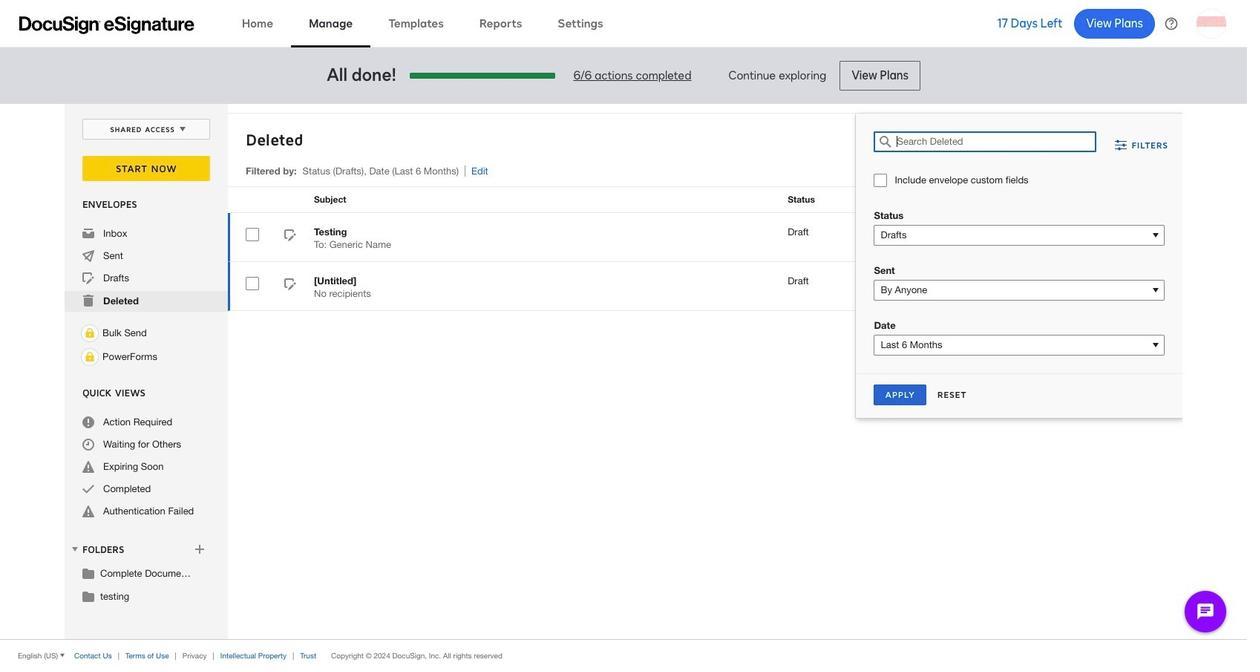 Task type: describe. For each thing, give the bounding box(es) containing it.
draft image
[[284, 230, 296, 244]]

folder image
[[82, 567, 94, 579]]

view folders image
[[69, 544, 81, 555]]

docusign esignature image
[[19, 16, 195, 34]]

action required image
[[82, 417, 94, 429]]

1 alert image from the top
[[82, 461, 94, 473]]

2 alert image from the top
[[82, 506, 94, 518]]

secondary navigation region
[[65, 104, 1187, 640]]

Search Deleted text field
[[898, 132, 1097, 152]]

clock image
[[82, 439, 94, 451]]

completed image
[[82, 484, 94, 495]]

more info region
[[0, 640, 1248, 671]]

your uploaded profile image image
[[1197, 9, 1227, 38]]

2 lock image from the top
[[81, 348, 99, 366]]

sent image
[[82, 250, 94, 262]]



Task type: locate. For each thing, give the bounding box(es) containing it.
1 vertical spatial lock image
[[81, 348, 99, 366]]

1 lock image from the top
[[81, 325, 99, 342]]

trash image
[[82, 295, 94, 307]]

alert image
[[82, 461, 94, 473], [82, 506, 94, 518]]

draft image
[[82, 273, 94, 284]]

inbox image
[[82, 228, 94, 240]]

alert image down completed icon
[[82, 506, 94, 518]]

0 vertical spatial alert image
[[82, 461, 94, 473]]

lock image
[[81, 325, 99, 342], [81, 348, 99, 366]]

0 vertical spatial lock image
[[81, 325, 99, 342]]

draft image
[[284, 279, 296, 293]]

1 vertical spatial alert image
[[82, 506, 94, 518]]

folder image
[[82, 591, 94, 602]]

alert image down clock image
[[82, 461, 94, 473]]



Task type: vqa. For each thing, say whether or not it's contained in the screenshot.
2nd folder image
yes



